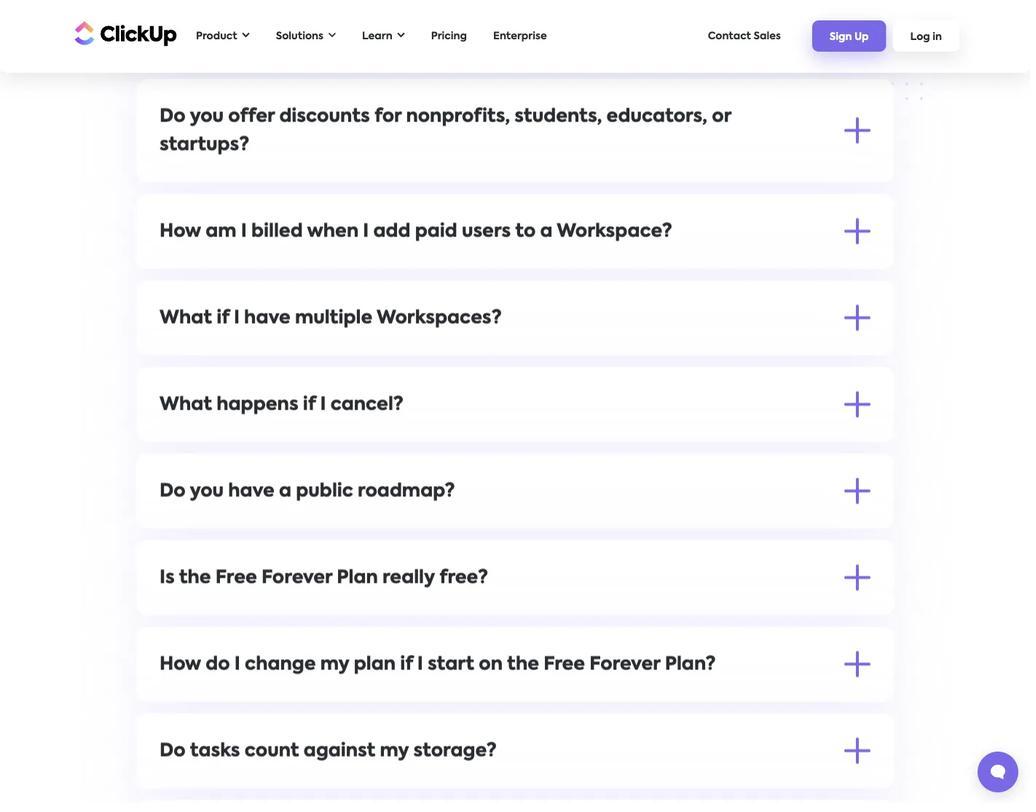Task type: vqa. For each thing, say whether or not it's contained in the screenshot.
head
yes



Task type: locate. For each thing, give the bounding box(es) containing it.
are
[[268, 779, 284, 789]]

based
[[414, 259, 446, 269]]

do
[[208, 624, 221, 634], [206, 656, 230, 674]]

free inside for sure! this is so much more than a trial. the free forever plan offers an unmatched level of functionality compared to other "freemium" apps. we do this by making money on our paid plans.
[[389, 605, 411, 616]]

2 vertical spatial on
[[479, 656, 503, 674]]

on left our
[[336, 624, 349, 634]]

2 what from the top
[[160, 396, 212, 414]]

built
[[325, 692, 347, 702]]

paid down page
[[630, 259, 653, 269]]

1 horizontal spatial in
[[933, 32, 942, 42]]

to up cycle
[[579, 244, 590, 254]]

so
[[235, 605, 246, 616]]

for up 'based' at the left of page
[[438, 244, 452, 254]]

any up learn
[[390, 12, 408, 22]]

you right unless
[[722, 432, 740, 442]]

0 vertical spatial more
[[449, 172, 475, 182]]

time
[[483, 259, 506, 269]]

2 how from the top
[[160, 656, 201, 674]]

0 vertical spatial for
[[189, 226, 205, 236]]

we inside we have a 100% satisfaction guarantee. if for any reason, you're not satisfied with your purchase, simply let us know within 30 days and we'll be happy to issue you a full refund.
[[160, 12, 176, 22]]

2 horizontal spatial more
[[659, 244, 685, 254]]

1 horizontal spatial more
[[449, 172, 475, 182]]

offers
[[478, 605, 507, 616]]

how
[[160, 223, 201, 241], [160, 656, 201, 674]]

at inside clickup automatically bills you at a prorated price based on the time left in your cycle for any paid users added to your workspace. paid users include members and internal guests.
[[316, 259, 327, 269]]

cycle, left unless
[[658, 432, 687, 442]]

and inside we have a 100% satisfaction guarantee. if for any reason, you're not satisfied with your purchase, simply let us know within 30 days and we'll be happy to issue you a full refund.
[[815, 12, 835, 22]]

for down academic
[[642, 244, 656, 254]]

0 vertical spatial what
[[160, 309, 212, 327]]

for sure! this is so much more than a trial. the free forever plan offers an unmatched level of functionality compared to other "freemium" apps. we do this by making money on our paid plans.
[[160, 605, 847, 634]]

and
[[815, 12, 835, 22], [312, 226, 332, 236], [494, 226, 514, 236], [287, 244, 307, 254], [249, 277, 269, 287], [601, 692, 621, 702]]

0 horizontal spatial billing
[[394, 692, 423, 702]]

learn
[[362, 31, 392, 41]]

1 vertical spatial have
[[244, 309, 290, 327]]

if up per
[[217, 309, 229, 327]]

clickup
[[160, 259, 198, 269]]

1 vertical spatial educators,
[[255, 226, 309, 236]]

1 vertical spatial an
[[510, 605, 523, 616]]

to right added
[[719, 259, 730, 269]]

you right bills on the left top
[[295, 259, 313, 269]]

2 vertical spatial forever
[[590, 656, 660, 674]]

at down submit
[[316, 259, 327, 269]]

2 do from the top
[[160, 483, 186, 501]]

1 horizontal spatial or
[[712, 107, 731, 126]]

0 horizontal spatial all
[[192, 172, 204, 182]]

to inside for sure! this is so much more than a trial. the free forever plan offers an unmatched level of functionality compared to other "freemium" apps. we do this by making money on our paid plans.
[[746, 605, 757, 616]]

you've
[[189, 692, 221, 702]]

forever up than
[[261, 569, 332, 587]]

for inside for sure! this is so much more than a trial. the free forever plan offers an unmatched level of functionality compared to other "freemium" apps. we do this by making money on our paid plans.
[[160, 605, 175, 616]]

0 horizontal spatial head
[[413, 226, 439, 236]]

your left cycle
[[539, 259, 561, 269]]

log in
[[910, 32, 942, 42]]

i up created
[[234, 656, 240, 674]]

paid inside for sure! this is so much more than a trial. the free forever plan offers an unmatched level of functionality compared to other "freemium" apps. we do this by making money on our paid plans.
[[370, 624, 393, 634]]

head
[[413, 226, 439, 236], [551, 244, 577, 254]]

we'll
[[837, 12, 859, 22]]

0 horizontal spatial plan
[[337, 569, 378, 587]]

1 vertical spatial what
[[160, 396, 212, 414]]

2 vertical spatial we
[[189, 624, 206, 634]]

3 do from the top
[[160, 743, 186, 761]]

product
[[196, 31, 237, 41]]

startups?
[[160, 136, 249, 154]]

form
[[367, 244, 391, 254]]

internal
[[271, 277, 310, 287]]

for up the resources
[[374, 107, 402, 126]]

0 vertical spatial have
[[178, 12, 203, 22]]

a inside for sure! this is so much more than a trial. the free forever plan offers an unmatched level of functionality compared to other "freemium" apps. we do this by making money on our paid plans.
[[335, 605, 342, 616]]

workspace
[[373, 345, 429, 355]]

is left 'so'
[[226, 605, 233, 616]]

1 vertical spatial plan
[[354, 656, 396, 674]]

1 vertical spatial is
[[226, 605, 233, 616]]

billing left area
[[394, 692, 423, 702]]

0 vertical spatial cycle,
[[658, 432, 687, 442]]

days
[[789, 12, 812, 22]]

really
[[382, 569, 435, 587]]

educators,
[[607, 107, 707, 126], [255, 226, 309, 236]]

1 vertical spatial we
[[160, 519, 176, 529]]

simply
[[648, 12, 680, 22]]

2 horizontal spatial forever
[[590, 656, 660, 674]]

sign up
[[830, 32, 869, 42]]

0 vertical spatial do
[[160, 107, 186, 126]]

for inside clickup automatically bills you at a prorated price based on the time left in your cycle for any paid users added to your workspace. paid users include members and internal guests.
[[592, 259, 606, 269]]

of inside for sure! this is so much more than a trial. the free forever plan offers an unmatched level of functionality compared to other "freemium" apps. we do this by making money on our paid plans.
[[612, 605, 622, 616]]

cancel
[[229, 432, 263, 442]]

a right the built
[[350, 692, 357, 702]]

0 horizontal spatial free
[[215, 569, 257, 587]]

0 vertical spatial students,
[[515, 107, 602, 126]]

1 vertical spatial in
[[528, 259, 536, 269]]

product button
[[189, 21, 257, 51]]

1 horizontal spatial on
[[448, 259, 461, 269]]

on
[[448, 259, 461, 269], [336, 624, 349, 634], [479, 656, 503, 674]]

0 horizontal spatial users
[[462, 223, 511, 241]]

out
[[310, 172, 327, 182], [268, 244, 285, 254]]

any down page
[[609, 259, 627, 269]]

your up page
[[597, 226, 619, 236]]

the inside clickup automatically bills you at a prorated price based on the time left in your cycle for any paid users added to your workspace. paid users include members and internal guests.
[[463, 259, 480, 269]]

0 vertical spatial on
[[448, 259, 461, 269]]

users right paid
[[842, 259, 868, 269]]

am
[[206, 223, 236, 241]]

only
[[306, 779, 327, 789]]

free
[[215, 569, 257, 587], [389, 605, 411, 616], [544, 656, 585, 674]]

have up happy
[[178, 12, 203, 22]]

1 vertical spatial for
[[189, 244, 205, 254]]

plan,
[[542, 692, 567, 702]]

left
[[508, 259, 525, 269]]

to
[[210, 30, 220, 40], [178, 172, 189, 182], [515, 223, 536, 241], [441, 226, 452, 236], [763, 226, 773, 236], [393, 244, 404, 254], [579, 244, 590, 254], [719, 259, 730, 269], [215, 432, 226, 442], [782, 432, 792, 442], [746, 605, 757, 616], [452, 692, 463, 702]]

2 vertical spatial have
[[228, 483, 275, 501]]

making
[[259, 624, 297, 634]]

we left the certainly
[[160, 519, 176, 529]]

1 horizontal spatial is
[[226, 605, 233, 616]]

the left above!
[[219, 172, 236, 182]]

added
[[683, 259, 716, 269]]

free
[[193, 432, 213, 442]]

do inside for sure! this is so much more than a trial. the free forever plan offers an unmatched level of functionality compared to other "freemium" apps. we do this by making money on our paid plans.
[[208, 624, 221, 634]]

get
[[776, 226, 793, 236]]

is left per
[[207, 345, 214, 355]]

what for what if i have multiple workspaces?
[[160, 309, 212, 327]]

immediately.
[[160, 450, 225, 460]]

more up making
[[280, 605, 306, 616]]

users left added
[[655, 259, 680, 269]]

0 vertical spatial educators,
[[607, 107, 707, 126]]

startups,
[[207, 244, 251, 254]]

and inside clickup automatically bills you at a prorated price based on the time left in your cycle for any paid users added to your workspace. paid users include members and internal guests.
[[249, 277, 269, 287]]

startup
[[464, 244, 501, 254]]

and left payment
[[601, 692, 621, 702]]

paid
[[817, 259, 840, 269]]

1 vertical spatial more
[[659, 244, 685, 254]]

0 horizontal spatial paid
[[370, 624, 393, 634]]

0 horizontal spatial at
[[265, 432, 276, 442]]

you
[[249, 30, 267, 40], [190, 107, 224, 126], [295, 259, 313, 269], [357, 432, 376, 442], [722, 432, 740, 442], [190, 483, 224, 501]]

billing left unless
[[626, 432, 656, 442]]

for left am
[[189, 226, 205, 236]]

paid up for startups, fill out and submit this form to apply for a startup credit, or head to this page for more info
[[415, 223, 457, 241]]

0 vertical spatial in
[[933, 32, 942, 42]]

on inside clickup automatically bills you at a prorated price based on the time left in your cycle for any paid users added to your workspace. paid users include members and internal guests.
[[448, 259, 461, 269]]

0 vertical spatial paid
[[415, 223, 457, 241]]

1 vertical spatial my
[[380, 743, 409, 761]]

head up cycle
[[551, 244, 577, 254]]

the left end
[[548, 432, 565, 442]]

at for billed
[[316, 259, 327, 269]]

1 horizontal spatial educators,
[[607, 107, 707, 126]]

do down this
[[208, 624, 221, 634]]

head up 'apply'
[[413, 226, 439, 236]]

and left the we'll
[[815, 12, 835, 22]]

any
[[390, 12, 408, 22], [609, 259, 627, 269]]

choose
[[743, 432, 779, 442]]

you up startups?
[[190, 107, 224, 126]]

money
[[299, 624, 334, 634]]

1 how from the top
[[160, 223, 201, 241]]

you right issue
[[249, 30, 267, 40]]

guests.
[[312, 277, 347, 287]]

an right requires on the left of page
[[474, 345, 487, 355]]

an right offers
[[510, 605, 523, 616]]

count
[[245, 743, 299, 761]]

an
[[474, 345, 487, 355], [510, 605, 523, 616]]

if down plans.
[[400, 656, 413, 674]]

be
[[160, 30, 173, 40]]

how for how do i change my plan if i start on the free forever plan?
[[160, 656, 201, 674]]

0 horizontal spatial on
[[336, 624, 349, 634]]

a left trial.
[[335, 605, 342, 616]]

out up bills on the left top
[[268, 244, 285, 254]]

plan left will
[[460, 432, 482, 442]]

0 horizontal spatial more
[[280, 605, 306, 616]]

of down startups?
[[206, 172, 216, 182]]

change
[[245, 656, 316, 674]]

to left issue
[[210, 30, 220, 40]]

2 vertical spatial paid
[[370, 624, 393, 634]]

if up anytime! on the bottom of page
[[303, 396, 316, 414]]

roadmap?
[[358, 483, 455, 501]]

for for for students, educators, and administrators, head to this link and click the "claim your academic discount" button to get started
[[189, 226, 205, 236]]

do up startups?
[[160, 107, 186, 126]]

for right "if"
[[373, 12, 387, 22]]

do up no!
[[160, 743, 186, 761]]

i up form
[[363, 223, 369, 241]]

1 do from the top
[[160, 107, 186, 126]]

your down button
[[732, 259, 754, 269]]

2 vertical spatial for
[[160, 605, 175, 616]]

1 horizontal spatial cycle,
[[658, 432, 687, 442]]

discounts
[[279, 107, 370, 126]]

1 vertical spatial students,
[[207, 226, 253, 236]]

at
[[316, 259, 327, 269], [265, 432, 276, 442]]

is inside for sure! this is so much more than a trial. the free forever plan offers an unmatched level of functionality compared to other "freemium" apps. we do this by making money on our paid plans.
[[226, 605, 233, 616]]

0 vertical spatial do
[[208, 624, 221, 634]]

at right cancel
[[265, 432, 276, 442]]

by
[[244, 624, 256, 634]]

free up 'so'
[[215, 569, 257, 587]]

plan up handy
[[354, 656, 396, 674]]

1 vertical spatial any
[[609, 259, 627, 269]]

sign
[[830, 32, 852, 42]]

1 horizontal spatial an
[[510, 605, 523, 616]]

the down startup
[[463, 259, 480, 269]]

last
[[503, 432, 521, 442]]

at inside the you're free to cancel at anytime! when you do, your current plan will last until the end of your billing cycle, unless you choose to downgrade immediately.
[[265, 432, 276, 442]]

how for how am i billed when i add paid users to a workspace?
[[160, 223, 201, 241]]

what up payment
[[160, 309, 212, 327]]

you're
[[160, 432, 190, 442]]

take
[[465, 692, 488, 702]]

all right yes
[[192, 172, 204, 182]]

1 horizontal spatial any
[[609, 259, 627, 269]]

a down submit
[[329, 259, 336, 269]]

0 vertical spatial how
[[160, 223, 201, 241]]

of right level
[[612, 605, 622, 616]]

users up startup
[[462, 223, 511, 241]]

2 vertical spatial more
[[280, 605, 306, 616]]

forever inside for sure! this is so much more than a trial. the free forever plan offers an unmatched level of functionality compared to other "freemium" apps. we do this by making money on our paid plans.
[[414, 605, 451, 616]]

contact sales
[[708, 31, 781, 41]]

1 what from the top
[[160, 309, 212, 327]]

the
[[219, 172, 236, 182], [329, 172, 346, 182], [541, 226, 558, 236], [463, 259, 480, 269], [548, 432, 565, 442], [179, 569, 211, 587], [507, 656, 539, 674], [287, 779, 304, 789]]

1 vertical spatial billing
[[394, 692, 423, 702]]

1 vertical spatial do
[[160, 483, 186, 501]]

to right yes
[[178, 172, 189, 182]]

0 vertical spatial we
[[160, 12, 176, 22]]

cycle, inside the you're free to cancel at anytime! when you do, your current plan will last until the end of your billing cycle, unless you choose to downgrade immediately.
[[658, 432, 687, 442]]

1 horizontal spatial my
[[380, 743, 409, 761]]

forever up plans.
[[414, 605, 451, 616]]

do for do you have a public roadmap?
[[160, 483, 186, 501]]

for inside we have a 100% satisfaction guarantee. if for any reason, you're not satisfied with your purchase, simply let us know within 30 days and we'll be happy to issue you a full refund.
[[373, 12, 387, 22]]

2 vertical spatial do
[[160, 743, 186, 761]]

2 vertical spatial if
[[400, 656, 413, 674]]

a left full
[[270, 30, 277, 40]]

0 horizontal spatial is
[[207, 345, 214, 355]]

1 vertical spatial or
[[538, 244, 548, 254]]

to left other
[[746, 605, 757, 616]]

to up credit,
[[515, 223, 536, 241]]

my up the built
[[320, 656, 349, 674]]

payment is per workspace, meaning each workspace requires an individual upgrade.
[[160, 345, 586, 355]]

do you have a public roadmap?
[[160, 483, 455, 501]]

no!
[[160, 779, 177, 789]]

it
[[309, 519, 316, 529]]

0 horizontal spatial out
[[268, 244, 285, 254]]

1 horizontal spatial out
[[310, 172, 327, 182]]

1 vertical spatial at
[[265, 432, 276, 442]]

0 vertical spatial all
[[192, 172, 204, 182]]

0 vertical spatial at
[[316, 259, 327, 269]]

plan up trial.
[[337, 569, 378, 587]]

and down automatically
[[249, 277, 269, 287]]

do tasks count against my storage?
[[160, 743, 497, 761]]

1 vertical spatial on
[[336, 624, 349, 634]]

1 horizontal spatial at
[[316, 259, 327, 269]]

0 vertical spatial or
[[712, 107, 731, 126]]

do up the you've
[[206, 656, 230, 674]]

in right left
[[528, 259, 536, 269]]

this left link
[[454, 226, 472, 236]]

can
[[265, 519, 284, 529]]

contact
[[708, 31, 751, 41]]

satisfaction
[[244, 12, 304, 22]]

on for based
[[448, 259, 461, 269]]

billing inside the you're free to cancel at anytime! when you do, your current plan will last until the end of your billing cycle, unless you choose to downgrade immediately.
[[626, 432, 656, 442]]

cycle
[[563, 259, 589, 269]]

2 horizontal spatial on
[[479, 656, 503, 674]]

.
[[341, 519, 343, 529]]

0 vertical spatial forever
[[261, 569, 332, 587]]

0 vertical spatial plan
[[460, 432, 482, 442]]

2 vertical spatial free
[[544, 656, 585, 674]]

for for for sure! this is so much more than a trial. the free forever plan offers an unmatched level of functionality compared to other "freemium" apps. we do this by making money on our paid plans.
[[160, 605, 175, 616]]

do inside do you offer discounts for nonprofits, students, educators, or startups?
[[160, 107, 186, 126]]

my for plan
[[320, 656, 349, 674]]

offer
[[228, 107, 275, 126]]

0 horizontal spatial any
[[390, 12, 408, 22]]

discount"
[[675, 226, 723, 236]]

1 vertical spatial plan
[[454, 605, 475, 616]]

1 horizontal spatial free
[[389, 605, 411, 616]]

my up affect
[[380, 743, 409, 761]]

free?
[[439, 569, 488, 587]]

any inside clickup automatically bills you at a prorated price based on the time left in your cycle for any paid users added to your workspace. paid users include members and internal guests.
[[609, 259, 627, 269]]

all left plan,
[[528, 692, 540, 702]]

payment
[[623, 692, 670, 702]]

2 horizontal spatial users
[[842, 259, 868, 269]]

downgrade
[[795, 432, 853, 442]]

educators, inside do you offer discounts for nonprofits, students, educators, or startups?
[[607, 107, 707, 126]]

workspaces?
[[377, 309, 502, 327]]

1 horizontal spatial forever
[[414, 605, 451, 616]]

2 horizontal spatial free
[[544, 656, 585, 674]]

to inside clickup automatically bills you at a prorated price based on the time left in your cycle for any paid users added to your workspace. paid users include members and internal guests.
[[719, 259, 730, 269]]

free up plan,
[[544, 656, 585, 674]]

1 horizontal spatial all
[[528, 692, 540, 702]]

paid down the
[[370, 624, 393, 634]]

check
[[275, 172, 307, 182]]

out right check
[[310, 172, 327, 182]]

to up price
[[393, 244, 404, 254]]

or
[[712, 107, 731, 126], [538, 244, 548, 254]]

nonprofits,
[[406, 107, 510, 126]]

here link
[[318, 519, 341, 529]]

forever up payment
[[590, 656, 660, 674]]

your right with
[[572, 12, 594, 22]]

for up the apps.
[[160, 605, 175, 616]]

unmatched
[[525, 605, 584, 616]]

1 horizontal spatial plan
[[460, 432, 482, 442]]

2 horizontal spatial paid
[[630, 259, 653, 269]]

1 vertical spatial forever
[[414, 605, 451, 616]]

if
[[364, 12, 371, 22]]

for right cycle
[[592, 259, 606, 269]]

your right affect
[[421, 779, 442, 789]]

do you offer discounts for nonprofits, students, educators, or startups?
[[160, 107, 731, 154]]

0 vertical spatial head
[[413, 226, 439, 236]]

0 vertical spatial if
[[217, 309, 229, 327]]

for for for startups, fill out and submit this form to apply for a startup credit, or head to this page for more info
[[189, 244, 205, 254]]

have up we certainly do! you can find it here .
[[228, 483, 275, 501]]

1 vertical spatial how
[[160, 656, 201, 674]]

what happens if i cancel?
[[160, 396, 404, 414]]

an inside for sure! this is so much more than a trial. the free forever plan offers an unmatched level of functionality compared to other "freemium" apps. we do this by making money on our paid plans.
[[510, 605, 523, 616]]

1 horizontal spatial head
[[551, 244, 577, 254]]

i
[[241, 223, 247, 241], [363, 223, 369, 241], [234, 309, 240, 327], [320, 396, 326, 414], [234, 656, 240, 674], [417, 656, 423, 674]]



Task type: describe. For each thing, give the bounding box(es) containing it.
tasks
[[190, 743, 240, 761]]

the right are
[[287, 779, 304, 789]]

when
[[307, 223, 359, 241]]

apply
[[407, 244, 435, 254]]

log
[[910, 32, 930, 42]]

within
[[740, 12, 771, 22]]

a left team,
[[267, 692, 273, 702]]

per
[[217, 345, 234, 355]]

0 vertical spatial plan
[[337, 569, 378, 587]]

1 vertical spatial cycle,
[[570, 692, 599, 702]]

plan inside for sure! this is so much more than a trial. the free forever plan offers an unmatched level of functionality compared to other "freemium" apps. we do this by making money on our paid plans.
[[454, 605, 475, 616]]

learn button
[[355, 21, 412, 51]]

yes
[[160, 172, 176, 182]]

and right link
[[494, 226, 514, 236]]

above!
[[238, 172, 273, 182]]

this inside for sure! this is so much more than a trial. the free forever plan offers an unmatched level of functionality compared to other "freemium" apps. we do this by making money on our paid plans.
[[224, 624, 242, 634]]

workspace.
[[756, 259, 815, 269]]

academic
[[621, 226, 673, 236]]

bills
[[274, 259, 293, 269]]

and up bills on the left top
[[287, 244, 307, 254]]

100%
[[215, 12, 242, 22]]

plans.
[[396, 624, 425, 634]]

1 horizontal spatial paid
[[415, 223, 457, 241]]

a inside clickup automatically bills you at a prorated price based on the time left in your cycle for any paid users added to your workspace. paid users include members and internal guests.
[[329, 259, 336, 269]]

of right care
[[515, 692, 526, 702]]

i left start
[[417, 656, 423, 674]]

to right free
[[215, 432, 226, 442]]

the up care
[[507, 656, 539, 674]]

you inside do you offer discounts for nonprofits, students, educators, or startups?
[[190, 107, 224, 126]]

clickup automatically bills you at a prorated price based on the time left in your cycle for any paid users added to your workspace. paid users include members and internal guests.
[[160, 259, 868, 287]]

clickup image
[[71, 19, 177, 47]]

0 horizontal spatial plan
[[354, 656, 396, 674]]

"freemium"
[[789, 605, 847, 616]]

2 horizontal spatial if
[[400, 656, 413, 674]]

each
[[345, 345, 370, 355]]

any inside we have a 100% satisfaction guarantee. if for any reason, you're not satisfied with your purchase, simply let us know within 30 days and we'll be happy to issue you a full refund.
[[390, 12, 408, 22]]

details.
[[672, 692, 708, 702]]

pricing link
[[424, 24, 474, 48]]

you inside we have a 100% satisfaction guarantee. if for any reason, you're not satisfied with your purchase, simply let us know within 30 days and we'll be happy to issue you a full refund.
[[249, 30, 267, 40]]

on for start
[[479, 656, 503, 674]]

your right "do,"
[[396, 432, 418, 442]]

below
[[399, 172, 429, 182]]

public
[[296, 483, 353, 501]]

more inside for sure! this is so much more than a trial. the free forever plan offers an unmatched level of functionality compared to other "freemium" apps. we do this by making money on our paid plans.
[[280, 605, 306, 616]]

free for much
[[389, 605, 411, 616]]

button
[[726, 226, 760, 236]]

created
[[224, 692, 264, 702]]

"claim
[[561, 226, 595, 236]]

0 horizontal spatial an
[[474, 345, 487, 355]]

workspace?
[[557, 223, 672, 241]]

know
[[711, 12, 738, 22]]

do!
[[225, 519, 242, 529]]

add
[[373, 223, 411, 241]]

administrators,
[[334, 226, 410, 236]]

1 horizontal spatial users
[[655, 259, 680, 269]]

to left get
[[763, 226, 773, 236]]

individual
[[490, 345, 538, 355]]

to left take
[[452, 692, 463, 702]]

compared
[[691, 605, 744, 616]]

info
[[688, 244, 707, 254]]

fill
[[254, 244, 265, 254]]

contact sales link
[[700, 24, 788, 48]]

click
[[516, 226, 539, 236]]

or inside do you offer discounts for nonprofits, students, educators, or startups?
[[712, 107, 731, 126]]

we have a 100% satisfaction guarantee. if for any reason, you're not satisfied with your purchase, simply let us know within 30 days and we'll be happy to issue you a full refund.
[[160, 12, 859, 40]]

1 horizontal spatial if
[[303, 396, 316, 414]]

full
[[279, 30, 294, 40]]

do for do tasks count against my storage?
[[160, 743, 186, 761]]

forever for than
[[414, 605, 451, 616]]

paid inside clickup automatically bills you at a prorated price based on the time left in your cycle for any paid users added to your workspace. paid users include members and internal guests.
[[630, 259, 653, 269]]

we for we certainly do! you can find it here .
[[160, 519, 176, 529]]

for right below
[[432, 172, 446, 182]]

enterprise link
[[486, 24, 554, 48]]

we certainly do! you can find it here .
[[160, 519, 343, 529]]

have inside we have a 100% satisfaction guarantee. if for any reason, you're not satisfied with your purchase, simply let us know within 30 days and we'll be happy to issue you a full refund.
[[178, 12, 203, 22]]

log in link
[[893, 21, 959, 52]]

0 vertical spatial free
[[215, 569, 257, 587]]

how am i billed when i add paid users to a workspace?
[[160, 223, 672, 241]]

your right end
[[602, 432, 623, 442]]

the inside the you're free to cancel at anytime! when you do, your current plan will last until the end of your billing cycle, unless you choose to downgrade immediately.
[[548, 432, 565, 442]]

i up startups,
[[241, 223, 247, 241]]

members
[[199, 277, 246, 287]]

this down workspace?
[[593, 244, 610, 254]]

30
[[773, 12, 786, 22]]

at for i
[[265, 432, 276, 442]]

free for plan
[[544, 656, 585, 674]]

area
[[426, 692, 449, 702]]

in inside clickup automatically bills you at a prorated price based on the time left in your cycle for any paid users added to your workspace. paid users include members and internal guests.
[[528, 259, 536, 269]]

will
[[484, 432, 501, 442]]

my for storage?
[[380, 743, 409, 761]]

students, inside do you offer discounts for nonprofits, students, educators, or startups?
[[515, 107, 602, 126]]

unless
[[690, 432, 720, 442]]

to up for startups, fill out and submit this form to apply for a startup credit, or head to this page for more info
[[441, 226, 452, 236]]

when
[[326, 432, 355, 442]]

multiple
[[295, 309, 372, 327]]

guarantee.
[[306, 12, 362, 22]]

the right 'click'
[[541, 226, 558, 236]]

things
[[329, 779, 360, 789]]

your inside we have a 100% satisfaction guarantee. if for any reason, you're not satisfied with your purchase, simply let us know within 30 days and we'll be happy to issue you a full refund.
[[572, 12, 594, 22]]

you left "do,"
[[357, 432, 376, 442]]

we for we have a 100% satisfaction guarantee. if for any reason, you're not satisfied with your purchase, simply let us know within 30 days and we'll be happy to issue you a full refund.
[[160, 12, 176, 22]]

a right 'click'
[[540, 223, 553, 241]]

1 vertical spatial do
[[206, 656, 230, 674]]

once you've created a team, we built a handy billing area to take care of all plan, cycle, and payment details.
[[160, 692, 708, 702]]

enterprise
[[493, 31, 547, 41]]

0 horizontal spatial educators,
[[255, 226, 309, 236]]

this up prorated
[[346, 244, 364, 254]]

a left 100%
[[206, 12, 212, 22]]

0 horizontal spatial if
[[217, 309, 229, 327]]

happens
[[217, 396, 298, 414]]

this link link
[[454, 226, 491, 236]]

1 vertical spatial all
[[528, 692, 540, 702]]

satisfied
[[503, 12, 545, 22]]

of inside the you're free to cancel at anytime! when you do, your current plan will last until the end of your billing cycle, unless you choose to downgrade immediately.
[[589, 432, 599, 442]]

we inside for sure! this is so much more than a trial. the free forever plan offers an unmatched level of functionality compared to other "freemium" apps. we do this by making money on our paid plans.
[[189, 624, 206, 634]]

here
[[318, 519, 341, 529]]

do,
[[378, 432, 394, 442]]

team's
[[445, 779, 478, 789]]

started
[[796, 226, 833, 236]]

other
[[760, 605, 787, 616]]

you inside clickup automatically bills you at a prorated price based on the time left in your cycle for any paid users added to your workspace. paid users include members and internal guests.
[[295, 259, 313, 269]]

a down "this link" link
[[455, 244, 461, 254]]

for inside do you offer discounts for nonprofits, students, educators, or startups?
[[374, 107, 402, 126]]

on inside for sure! this is so much more than a trial. the free forever plan offers an unmatched level of functionality compared to other "freemium" apps. we do this by making money on our paid plans.
[[336, 624, 349, 634]]

the left the resources
[[329, 172, 346, 182]]

reason,
[[411, 12, 448, 22]]

you up the certainly
[[190, 483, 224, 501]]

submit
[[310, 244, 344, 254]]

affect
[[387, 779, 418, 789]]

solutions button
[[269, 21, 343, 51]]

and up submit
[[312, 226, 332, 236]]

forever for i
[[590, 656, 660, 674]]

0 horizontal spatial forever
[[261, 569, 332, 587]]

0 vertical spatial out
[[310, 172, 327, 182]]

purchase,
[[596, 12, 645, 22]]

1 vertical spatial out
[[268, 244, 285, 254]]

how do i change my plan if i start on the free forever plan?
[[160, 656, 716, 674]]

what for what happens if i cancel?
[[160, 396, 212, 414]]

to right choose
[[782, 432, 792, 442]]

information:
[[478, 172, 540, 182]]

the right is
[[179, 569, 211, 587]]

i down members
[[234, 309, 240, 327]]

yes to all of the above! check out the resources below for more information:
[[160, 172, 540, 182]]

trial.
[[344, 605, 366, 616]]

plan inside the you're free to cancel at anytime! when you do, your current plan will last until the end of your billing cycle, unless you choose to downgrade immediately.
[[460, 432, 482, 442]]

i up when
[[320, 396, 326, 414]]

to inside we have a 100% satisfaction guarantee. if for any reason, you're not satisfied with your purchase, simply let us know within 30 days and we'll be happy to issue you a full refund.
[[210, 30, 220, 40]]

do for do you offer discounts for nonprofits, students, educators, or startups?
[[160, 107, 186, 126]]

you
[[244, 519, 262, 529]]

much
[[249, 605, 277, 616]]

you're free to cancel at anytime! when you do, your current plan will last until the end of your billing cycle, unless you choose to downgrade immediately.
[[160, 432, 853, 460]]

link
[[475, 226, 491, 236]]

a up 'can'
[[279, 483, 291, 501]]



